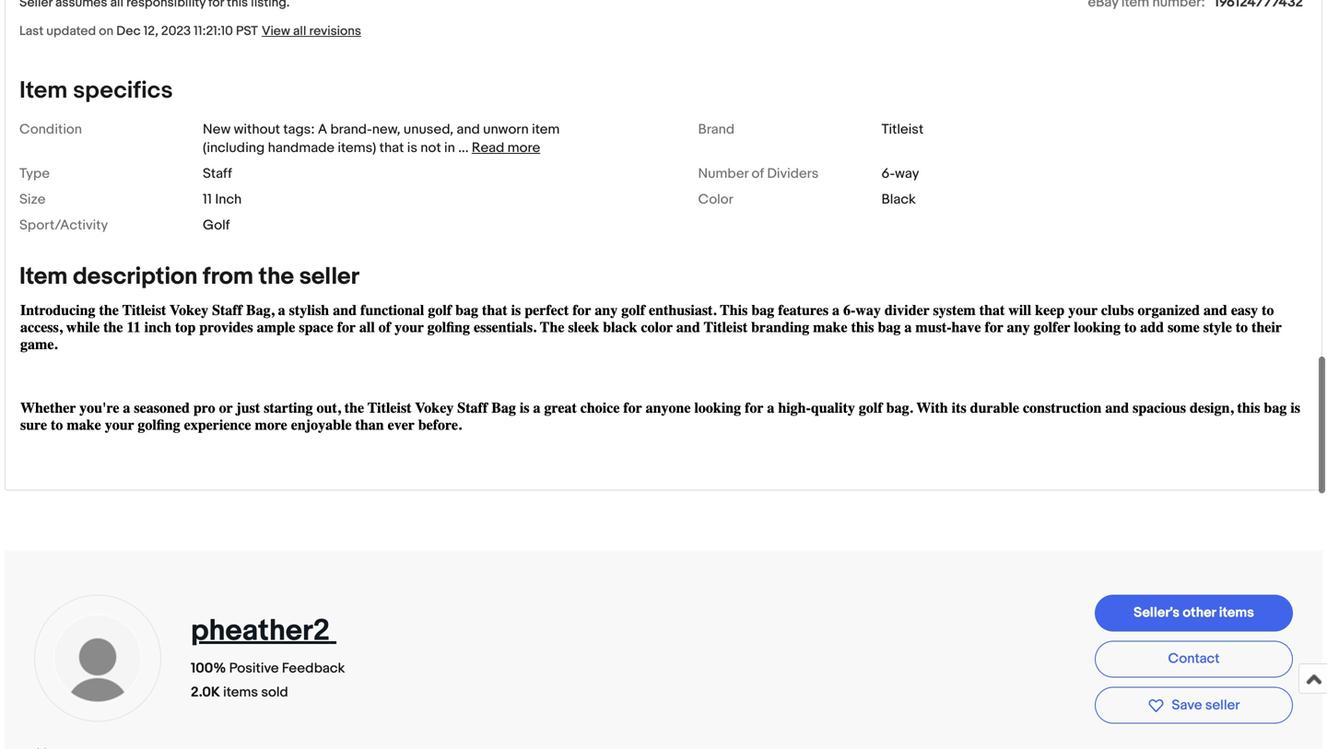 Task type: describe. For each thing, give the bounding box(es) containing it.
11 inch
[[203, 191, 242, 208]]

view all revisions link
[[258, 22, 361, 39]]

new
[[203, 121, 231, 138]]

inch
[[215, 191, 242, 208]]

pheather2 link
[[191, 613, 336, 649]]

from
[[203, 263, 253, 291]]

items)
[[338, 139, 376, 156]]

items inside 100% positive feedback 2.0k items sold
[[223, 684, 258, 701]]

read more button
[[472, 139, 540, 156]]

item description from the seller
[[19, 263, 359, 291]]

sold
[[261, 684, 288, 701]]

pheather2 image
[[53, 614, 142, 703]]

on
[[99, 23, 114, 39]]

12,
[[144, 23, 158, 39]]

in
[[444, 139, 455, 156]]

item
[[532, 121, 560, 138]]

way
[[895, 165, 919, 182]]

all
[[293, 23, 306, 39]]

staff
[[203, 165, 232, 182]]

and
[[457, 121, 480, 138]]

(including
[[203, 139, 265, 156]]

feedback
[[282, 660, 345, 677]]

last updated on dec 12, 2023 11:21:10 pst view all revisions
[[19, 23, 361, 39]]

text__icon wrapper image
[[34, 746, 57, 749]]

not
[[421, 139, 441, 156]]

the
[[259, 263, 294, 291]]

100%
[[191, 660, 226, 677]]

description
[[73, 263, 198, 291]]

pheather2
[[191, 613, 330, 649]]

number
[[698, 165, 749, 182]]

seller inside "button"
[[1205, 697, 1240, 714]]

dec
[[116, 23, 141, 39]]

type
[[19, 165, 50, 182]]

11:21:10
[[194, 23, 233, 39]]

save seller button
[[1095, 687, 1293, 724]]

0 vertical spatial seller
[[299, 263, 359, 291]]

6-
[[882, 165, 895, 182]]

save
[[1172, 697, 1202, 714]]

black
[[882, 191, 916, 208]]

dividers
[[767, 165, 819, 182]]

save seller
[[1172, 697, 1240, 714]]

read more
[[472, 139, 540, 156]]

item for item description from the seller
[[19, 263, 68, 291]]

titleist
[[882, 121, 924, 138]]

100% positive feedback 2.0k items sold
[[191, 660, 345, 701]]

size
[[19, 191, 46, 208]]

seller's
[[1134, 604, 1180, 621]]

revisions
[[309, 23, 361, 39]]

is
[[407, 139, 417, 156]]



Task type: vqa. For each thing, say whether or not it's contained in the screenshot.
'Sell' link
no



Task type: locate. For each thing, give the bounding box(es) containing it.
2023
[[161, 23, 191, 39]]

last
[[19, 23, 43, 39]]

contact
[[1168, 651, 1220, 667]]

contact link
[[1095, 641, 1293, 678]]

view
[[262, 23, 290, 39]]

positive
[[229, 660, 279, 677]]

other
[[1183, 604, 1216, 621]]

pst
[[236, 23, 258, 39]]

handmade
[[268, 139, 335, 156]]

golf
[[203, 217, 230, 233]]

6-way
[[882, 165, 919, 182]]

seller right the
[[299, 263, 359, 291]]

a
[[318, 121, 327, 138]]

sport/activity
[[19, 217, 108, 233]]

item
[[19, 76, 68, 105], [19, 263, 68, 291]]

of
[[752, 165, 764, 182]]

brand
[[698, 121, 735, 138]]

items inside seller's other items link
[[1219, 604, 1254, 621]]

items down positive
[[223, 684, 258, 701]]

11
[[203, 191, 212, 208]]

1 horizontal spatial items
[[1219, 604, 1254, 621]]

that
[[379, 139, 404, 156]]

2 item from the top
[[19, 263, 68, 291]]

brand-
[[330, 121, 372, 138]]

color
[[698, 191, 734, 208]]

item for item specifics
[[19, 76, 68, 105]]

condition
[[19, 121, 82, 138]]

1 horizontal spatial seller
[[1205, 697, 1240, 714]]

item down sport/activity
[[19, 263, 68, 291]]

updated
[[46, 23, 96, 39]]

1 vertical spatial item
[[19, 263, 68, 291]]

seller's other items link
[[1095, 595, 1293, 632]]

unused,
[[404, 121, 453, 138]]

items
[[1219, 604, 1254, 621], [223, 684, 258, 701]]

more
[[508, 139, 540, 156]]

seller right save
[[1205, 697, 1240, 714]]

1 item from the top
[[19, 76, 68, 105]]

unworn
[[483, 121, 529, 138]]

2.0k
[[191, 684, 220, 701]]

read
[[472, 139, 504, 156]]

specifics
[[73, 76, 173, 105]]

item up condition
[[19, 76, 68, 105]]

item specifics
[[19, 76, 173, 105]]

items right other
[[1219, 604, 1254, 621]]

seller
[[299, 263, 359, 291], [1205, 697, 1240, 714]]

new,
[[372, 121, 401, 138]]

seller's other items
[[1134, 604, 1254, 621]]

0 horizontal spatial items
[[223, 684, 258, 701]]

0 horizontal spatial seller
[[299, 263, 359, 291]]

tags:
[[283, 121, 315, 138]]

number of dividers
[[698, 165, 819, 182]]

1 vertical spatial seller
[[1205, 697, 1240, 714]]

0 vertical spatial items
[[1219, 604, 1254, 621]]

1 vertical spatial items
[[223, 684, 258, 701]]

new without tags: a brand-new, unused, and unworn item (including handmade items) that is not in ...
[[203, 121, 560, 156]]

without
[[234, 121, 280, 138]]

...
[[458, 139, 469, 156]]

0 vertical spatial item
[[19, 76, 68, 105]]



